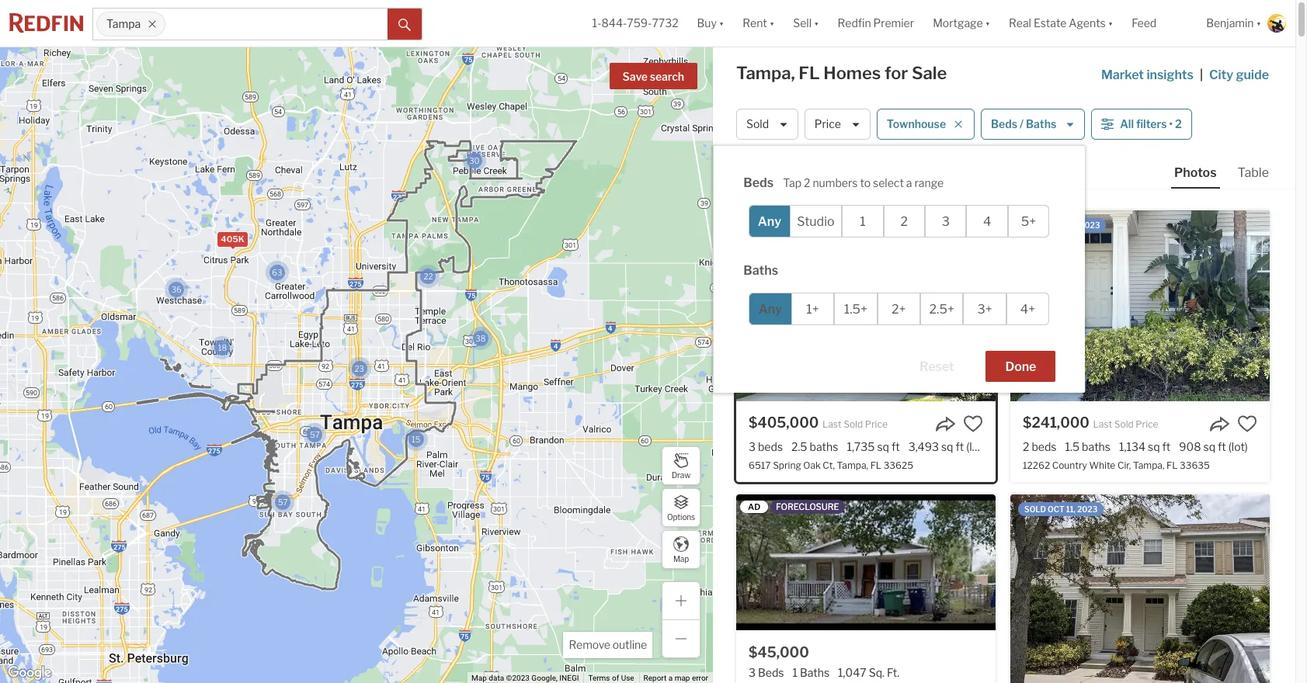 Task type: locate. For each thing, give the bounding box(es) containing it.
any for 1+
[[759, 302, 782, 317]]

0 horizontal spatial tampa,
[[737, 63, 795, 83]]

(lot) for $241,000
[[1229, 441, 1248, 454]]

beds for $241,000
[[1032, 441, 1057, 454]]

price up 1,134 sq ft at right bottom
[[1136, 419, 1159, 430]]

0 horizontal spatial 3
[[749, 441, 756, 454]]

3 ▾ from the left
[[814, 17, 819, 30]]

1 (lot) from the left
[[967, 441, 986, 454]]

0 horizontal spatial last
[[823, 419, 842, 430]]

sold
[[747, 118, 769, 131], [844, 419, 863, 430], [1115, 419, 1134, 430]]

aug for 25,
[[1048, 221, 1065, 230]]

0 horizontal spatial favorite button checkbox
[[963, 414, 984, 434]]

6 ▾ from the left
[[1257, 17, 1262, 30]]

save search button
[[610, 63, 698, 89]]

1 horizontal spatial price
[[865, 419, 888, 430]]

sell ▾ button
[[793, 0, 819, 47]]

table button
[[1235, 165, 1273, 187]]

dialog containing beds
[[714, 146, 1086, 393]]

2 down 'select'
[[901, 214, 908, 229]]

error
[[692, 674, 709, 683]]

3 for 3 beds
[[749, 441, 756, 454]]

2 right tap
[[804, 177, 811, 190]]

1 horizontal spatial a
[[907, 177, 913, 190]]

any for studio
[[758, 214, 782, 229]]

▾ for rent ▾
[[770, 17, 775, 30]]

1 vertical spatial any
[[759, 302, 782, 317]]

fl left homes
[[799, 63, 820, 83]]

homes
[[824, 63, 881, 83]]

ft for 908 sq ft (lot)
[[1218, 441, 1227, 454]]

baths inside dialog
[[744, 263, 779, 278]]

1 favorite button checkbox from the left
[[963, 414, 984, 434]]

beds for beds / baths
[[991, 118, 1018, 131]]

1 horizontal spatial last sold price
[[1094, 419, 1159, 430]]

25,
[[1067, 221, 1079, 230]]

inegi
[[560, 674, 579, 683]]

tampa, for $405,000
[[837, 460, 869, 472]]

baths for $405,000
[[810, 441, 839, 454]]

last for $241,000
[[1094, 419, 1113, 430]]

4 ft from the left
[[1218, 441, 1227, 454]]

favorite button image up 908 sq ft (lot)
[[1238, 414, 1258, 434]]

0 horizontal spatial beds
[[744, 176, 774, 190]]

buy ▾
[[697, 17, 724, 30]]

2 horizontal spatial sold
[[1115, 419, 1134, 430]]

1 checkbox
[[842, 205, 884, 238]]

2 horizontal spatial fl
[[1167, 460, 1178, 472]]

any left 1+ radio
[[759, 302, 782, 317]]

real estate agents ▾
[[1009, 17, 1113, 30]]

2 last from the left
[[1094, 419, 1113, 430]]

2023 right 4,
[[801, 221, 821, 230]]

remove
[[569, 639, 611, 652]]

buy ▾ button
[[697, 0, 724, 47]]

sale
[[912, 63, 947, 83]]

price down 'tampa, fl homes for sale' on the right top
[[815, 118, 841, 131]]

sell ▾ button
[[784, 0, 829, 47]]

1 sq from the left
[[877, 441, 890, 454]]

sold
[[750, 221, 772, 230], [1025, 221, 1046, 230], [1025, 505, 1046, 514]]

1 last from the left
[[823, 419, 842, 430]]

to
[[860, 177, 871, 190]]

done button
[[986, 351, 1056, 382]]

fl down 1,735 sq ft at the right
[[871, 460, 882, 472]]

2 favorite button checkbox from the left
[[1238, 414, 1258, 434]]

tap
[[783, 177, 802, 190]]

1-
[[592, 17, 602, 30]]

▾ inside "link"
[[1108, 17, 1113, 30]]

remove outline
[[569, 639, 647, 652]]

1 horizontal spatial baths
[[1026, 118, 1057, 131]]

0 horizontal spatial baths
[[810, 441, 839, 454]]

price for $241,000
[[1136, 419, 1159, 430]]

▾ right rent
[[770, 17, 775, 30]]

2023 right 11,
[[1078, 505, 1098, 514]]

last up 2.5 baths at the bottom right of the page
[[823, 419, 842, 430]]

save search
[[623, 70, 684, 83]]

redfin
[[838, 17, 871, 30]]

rent ▾ button
[[743, 0, 775, 47]]

0 horizontal spatial (lot)
[[967, 441, 986, 454]]

0 vertical spatial a
[[907, 177, 913, 190]]

2
[[1175, 118, 1182, 131], [804, 177, 811, 190], [901, 214, 908, 229], [1023, 441, 1030, 454]]

1 horizontal spatial fl
[[871, 460, 882, 472]]

1 beds from the left
[[758, 441, 783, 454]]

tampa, down 1,735
[[837, 460, 869, 472]]

1 vertical spatial a
[[669, 674, 673, 683]]

last up 1.5 baths
[[1094, 419, 1113, 430]]

0 horizontal spatial fl
[[799, 63, 820, 83]]

aug left 25,
[[1048, 221, 1065, 230]]

tampa, down rent ▾ button
[[737, 63, 795, 83]]

redfin premier button
[[829, 0, 924, 47]]

map inside button
[[673, 554, 689, 564]]

0 vertical spatial any
[[758, 214, 782, 229]]

feed
[[1132, 17, 1157, 30]]

2 baths from the left
[[1082, 441, 1111, 454]]

beds up 6517
[[758, 441, 783, 454]]

real estate agents ▾ link
[[1009, 0, 1113, 47]]

last sold price up 1,134
[[1094, 419, 1159, 430]]

beds inside dialog
[[744, 176, 774, 190]]

google image
[[4, 663, 55, 684]]

3
[[942, 214, 950, 229], [749, 441, 756, 454]]

favorite button checkbox for $241,000
[[1238, 414, 1258, 434]]

0 horizontal spatial sold
[[747, 118, 769, 131]]

ft left 908
[[1163, 441, 1171, 454]]

3 sq from the left
[[1148, 441, 1160, 454]]

market insights link
[[1102, 50, 1194, 85]]

7732
[[652, 17, 679, 30]]

sq right the 3,493 in the right bottom of the page
[[942, 441, 954, 454]]

sq for 1,134
[[1148, 441, 1160, 454]]

1 last sold price from the left
[[823, 419, 888, 430]]

3 inside option
[[942, 214, 950, 229]]

fl for $241,000
[[1167, 460, 1178, 472]]

2 ▾ from the left
[[770, 17, 775, 30]]

2 inside 'button'
[[1175, 118, 1182, 131]]

0 horizontal spatial beds
[[758, 441, 783, 454]]

sold left the oct
[[1025, 505, 1046, 514]]

0 vertical spatial option group
[[749, 205, 1050, 238]]

price up 1,735 sq ft at the right
[[865, 419, 888, 430]]

2023 for sold aug 4, 2023
[[801, 221, 821, 230]]

beds / baths button
[[981, 109, 1086, 140]]

4 ▾ from the left
[[986, 17, 991, 30]]

favorite button checkbox
[[963, 414, 984, 434], [1238, 414, 1258, 434]]

sq right 1,735
[[877, 441, 890, 454]]

1 horizontal spatial sold
[[844, 419, 863, 430]]

favorite button image for $405,000
[[963, 414, 984, 434]]

2 last sold price from the left
[[1094, 419, 1159, 430]]

1 horizontal spatial beds
[[991, 118, 1018, 131]]

beds left tap
[[744, 176, 774, 190]]

last
[[823, 419, 842, 430], [1094, 419, 1113, 430]]

remove outline button
[[564, 632, 653, 659]]

price for $405,000
[[865, 419, 888, 430]]

agents
[[1069, 17, 1106, 30]]

▾ for mortgage ▾
[[986, 17, 991, 30]]

2 ft from the left
[[956, 441, 964, 454]]

4
[[984, 214, 992, 229]]

1,134
[[1119, 441, 1146, 454]]

2 favorite button image from the left
[[1238, 414, 1258, 434]]

sell
[[793, 17, 812, 30]]

market
[[1102, 68, 1144, 82]]

3 ft from the left
[[1163, 441, 1171, 454]]

0 vertical spatial beds
[[991, 118, 1018, 131]]

2 sq from the left
[[942, 441, 954, 454]]

5 ▾ from the left
[[1108, 17, 1113, 30]]

report a map error
[[644, 674, 709, 683]]

1 favorite button image from the left
[[963, 414, 984, 434]]

2 right •
[[1175, 118, 1182, 131]]

2 (lot) from the left
[[1229, 441, 1248, 454]]

759-
[[627, 17, 652, 30]]

sq
[[877, 441, 890, 454], [942, 441, 954, 454], [1148, 441, 1160, 454], [1204, 441, 1216, 454]]

0 vertical spatial baths
[[1026, 118, 1057, 131]]

0 horizontal spatial last sold price
[[823, 419, 888, 430]]

ft right 908
[[1218, 441, 1227, 454]]

sq for 3,493
[[942, 441, 954, 454]]

map left data
[[472, 674, 487, 683]]

1 horizontal spatial tampa,
[[837, 460, 869, 472]]

city
[[1210, 68, 1234, 82]]

baths up previous button icon in the right top of the page
[[744, 263, 779, 278]]

▾ right buy
[[719, 17, 724, 30]]

0 horizontal spatial favorite button image
[[963, 414, 984, 434]]

2 beds from the left
[[1032, 441, 1057, 454]]

tampa,
[[737, 63, 795, 83], [837, 460, 869, 472], [1134, 460, 1165, 472]]

beds up 12262
[[1032, 441, 1057, 454]]

dialog
[[714, 146, 1086, 393]]

photo of 12262 country white cir, tampa, fl 33635 image
[[1011, 211, 1270, 402]]

1 vertical spatial 3
[[749, 441, 756, 454]]

2 horizontal spatial price
[[1136, 419, 1159, 430]]

2+
[[892, 302, 906, 317]]

1 aug from the left
[[774, 221, 791, 230]]

0 horizontal spatial price
[[815, 118, 841, 131]]

options button
[[662, 489, 701, 528]]

(lot) for $405,000
[[967, 441, 986, 454]]

option group
[[749, 205, 1050, 238], [749, 293, 1050, 326]]

2023 right 25,
[[1080, 221, 1100, 230]]

0 horizontal spatial aug
[[774, 221, 791, 230]]

reset
[[920, 360, 954, 374]]

▾
[[719, 17, 724, 30], [770, 17, 775, 30], [814, 17, 819, 30], [986, 17, 991, 30], [1108, 17, 1113, 30], [1257, 17, 1262, 30]]

favorite button checkbox up 3,493 sq ft (lot)
[[963, 414, 984, 434]]

mortgage
[[933, 17, 983, 30]]

tampa, down 1,134 sq ft at right bottom
[[1134, 460, 1165, 472]]

1 horizontal spatial favorite button image
[[1238, 414, 1258, 434]]

|
[[1200, 68, 1203, 82]]

baths up ct,
[[810, 441, 839, 454]]

5+
[[1022, 214, 1037, 229]]

1 vertical spatial baths
[[744, 263, 779, 278]]

1 horizontal spatial aug
[[1048, 221, 1065, 230]]

908 sq ft (lot)
[[1180, 441, 1248, 454]]

submit search image
[[399, 18, 411, 31]]

(lot) right the 3,493 in the right bottom of the page
[[967, 441, 986, 454]]

1 horizontal spatial favorite button checkbox
[[1238, 414, 1258, 434]]

1 vertical spatial map
[[472, 674, 487, 683]]

2 inside checkbox
[[901, 214, 908, 229]]

beds left / at the right top of the page
[[991, 118, 1018, 131]]

remove tampa image
[[148, 19, 157, 29]]

3 right the 2 checkbox
[[942, 214, 950, 229]]

map down options
[[673, 554, 689, 564]]

beds inside button
[[991, 118, 1018, 131]]

4 sq from the left
[[1204, 441, 1216, 454]]

1 horizontal spatial (lot)
[[1229, 441, 1248, 454]]

2 aug from the left
[[1048, 221, 1065, 230]]

report a map error link
[[644, 674, 709, 683]]

0 horizontal spatial baths
[[744, 263, 779, 278]]

1 baths from the left
[[810, 441, 839, 454]]

11,
[[1066, 505, 1076, 514]]

0 vertical spatial 3
[[942, 214, 950, 229]]

0 vertical spatial map
[[673, 554, 689, 564]]

2 option group from the top
[[749, 293, 1050, 326]]

aug
[[774, 221, 791, 230], [1048, 221, 1065, 230]]

map region
[[0, 0, 769, 684]]

favorite button checkbox for $405,000
[[963, 414, 984, 434]]

outline
[[613, 639, 647, 652]]

table
[[1238, 165, 1269, 180]]

country
[[1052, 460, 1088, 472]]

ft for 1,735 sq ft
[[892, 441, 900, 454]]

fl left 33635
[[1167, 460, 1178, 472]]

▾ right 'sell'
[[814, 17, 819, 30]]

1 vertical spatial option group
[[749, 293, 1050, 326]]

a left map
[[669, 674, 673, 683]]

sold left 4,
[[750, 221, 772, 230]]

last sold price up 1,735
[[823, 419, 888, 430]]

0 horizontal spatial map
[[472, 674, 487, 683]]

1 horizontal spatial beds
[[1032, 441, 1057, 454]]

any left 4,
[[758, 214, 782, 229]]

fl for $405,000
[[871, 460, 882, 472]]

any inside option
[[759, 302, 782, 317]]

market insights | city guide
[[1102, 68, 1269, 82]]

a left range
[[907, 177, 913, 190]]

of
[[612, 674, 619, 683]]

Studio checkbox
[[790, 205, 842, 238]]

draw button
[[662, 447, 701, 486]]

baths up white
[[1082, 441, 1111, 454]]

photos button
[[1172, 165, 1235, 189]]

▾ right "mortgage"
[[986, 17, 991, 30]]

last sold price for $405,000
[[823, 419, 888, 430]]

▾ right the agents
[[1108, 17, 1113, 30]]

any
[[758, 214, 782, 229], [759, 302, 782, 317]]

ft right the 3,493 in the right bottom of the page
[[956, 441, 964, 454]]

redfin premier
[[838, 17, 915, 30]]

▾ left user photo on the right top
[[1257, 17, 1262, 30]]

1 horizontal spatial last
[[1094, 419, 1113, 430]]

ft up 33625
[[892, 441, 900, 454]]

reset button
[[900, 351, 974, 382]]

sold aug 25, 2023
[[1025, 221, 1100, 230]]

numbers
[[813, 177, 858, 190]]

beds
[[991, 118, 1018, 131], [744, 176, 774, 190]]

None search field
[[165, 9, 388, 40]]

beds for $405,000
[[758, 441, 783, 454]]

sq right 1,134
[[1148, 441, 1160, 454]]

baths right / at the right top of the page
[[1026, 118, 1057, 131]]

use
[[621, 674, 634, 683]]

1 ▾ from the left
[[719, 17, 724, 30]]

sold for sold aug 4, 2023
[[750, 221, 772, 230]]

user photo image
[[1268, 14, 1287, 33]]

photo of 12219 country white cir, tampa, fl 33635 image
[[1011, 495, 1270, 684]]

sold inside button
[[747, 118, 769, 131]]

a inside dialog
[[907, 177, 913, 190]]

favorite button image up 3,493 sq ft (lot)
[[963, 414, 984, 434]]

2.5+ radio
[[921, 293, 964, 326]]

0 horizontal spatial a
[[669, 674, 673, 683]]

3 checkbox
[[925, 205, 967, 238]]

aug left 4,
[[774, 221, 791, 230]]

baths inside beds / baths button
[[1026, 118, 1057, 131]]

1 horizontal spatial map
[[673, 554, 689, 564]]

favorite button image
[[963, 414, 984, 434], [1238, 414, 1258, 434]]

sq right 908
[[1204, 441, 1216, 454]]

Any radio
[[749, 293, 792, 326]]

sold left 25,
[[1025, 221, 1046, 230]]

1.5
[[1066, 441, 1080, 454]]

(lot) right 908
[[1229, 441, 1248, 454]]

favorite button image for $241,000
[[1238, 414, 1258, 434]]

1 ft from the left
[[892, 441, 900, 454]]

1 vertical spatial beds
[[744, 176, 774, 190]]

1 horizontal spatial 3
[[942, 214, 950, 229]]

a
[[907, 177, 913, 190], [669, 674, 673, 683]]

1 horizontal spatial baths
[[1082, 441, 1111, 454]]

any inside option
[[758, 214, 782, 229]]

2 horizontal spatial tampa,
[[1134, 460, 1165, 472]]

3 up 6517
[[749, 441, 756, 454]]

last sold price
[[823, 419, 888, 430], [1094, 419, 1159, 430]]

favorite button checkbox up 908 sq ft (lot)
[[1238, 414, 1258, 434]]

city guide link
[[1210, 66, 1273, 85]]

price inside price button
[[815, 118, 841, 131]]



Task type: vqa. For each thing, say whether or not it's contained in the screenshot.
Beds Beds
yes



Task type: describe. For each thing, give the bounding box(es) containing it.
sold aug 4, 2023
[[750, 221, 821, 230]]

map for map
[[673, 554, 689, 564]]

options
[[667, 512, 695, 522]]

beds for beds
[[744, 176, 774, 190]]

townhouse
[[887, 118, 946, 131]]

3+ radio
[[964, 293, 1007, 326]]

mortgage ▾ button
[[924, 0, 1000, 47]]

mortgage ▾ button
[[933, 0, 991, 47]]

$405,000
[[749, 415, 819, 431]]

4+
[[1021, 302, 1036, 317]]

4+ radio
[[1007, 293, 1050, 326]]

1,735
[[847, 441, 875, 454]]

google,
[[532, 674, 558, 683]]

baths for $241,000
[[1082, 441, 1111, 454]]

ft for 1,134 sq ft
[[1163, 441, 1171, 454]]

remove townhouse image
[[954, 120, 963, 129]]

photos
[[1175, 165, 1217, 180]]

rent ▾ button
[[734, 0, 784, 47]]

▾ for sell ▾
[[814, 17, 819, 30]]

6517 spring oak ct, tampa, fl 33625
[[749, 460, 914, 472]]

1.5 baths
[[1066, 441, 1111, 454]]

for
[[885, 63, 909, 83]]

1.5+ radio
[[834, 293, 878, 326]]

sold for $405,000
[[844, 419, 863, 430]]

done
[[1006, 360, 1037, 374]]

sell ▾
[[793, 17, 819, 30]]

price button
[[805, 109, 871, 140]]

insights
[[1147, 68, 1194, 82]]

report
[[644, 674, 667, 683]]

12262
[[1023, 460, 1050, 472]]

$241,000
[[1023, 415, 1090, 431]]

sq for 908
[[1204, 441, 1216, 454]]

4 checkbox
[[967, 205, 1008, 238]]

844-
[[602, 17, 627, 30]]

aug for 4,
[[774, 221, 791, 230]]

908
[[1180, 441, 1201, 454]]

benjamin
[[1207, 17, 1254, 30]]

1.5+
[[844, 302, 868, 317]]

1+ radio
[[791, 293, 834, 326]]

2 checkbox
[[884, 205, 925, 238]]

2+ radio
[[878, 293, 921, 326]]

rent ▾
[[743, 17, 775, 30]]

last sold price for $241,000
[[1094, 419, 1159, 430]]

oak
[[804, 460, 821, 472]]

all filters • 2
[[1121, 118, 1182, 131]]

3,493
[[909, 441, 939, 454]]

all
[[1121, 118, 1134, 131]]

sold for sold aug 25, 2023
[[1025, 221, 1046, 230]]

▾ for benjamin ▾
[[1257, 17, 1262, 30]]

1-844-759-7732
[[592, 17, 679, 30]]

cir,
[[1118, 460, 1132, 472]]

terms of use
[[588, 674, 634, 683]]

2 beds
[[1023, 441, 1057, 454]]

real
[[1009, 17, 1032, 30]]

estate
[[1034, 17, 1067, 30]]

1,134 sq ft
[[1119, 441, 1171, 454]]

rent
[[743, 17, 767, 30]]

terms of use link
[[588, 674, 634, 683]]

buy
[[697, 17, 717, 30]]

5+ checkbox
[[1008, 205, 1050, 238]]

last for $405,000
[[823, 419, 842, 430]]

1
[[860, 214, 866, 229]]

12262 country white cir, tampa, fl 33635
[[1023, 460, 1210, 472]]

/
[[1020, 118, 1024, 131]]

tampa
[[106, 17, 141, 31]]

next button image
[[968, 299, 984, 314]]

white
[[1090, 460, 1116, 472]]

▾ for buy ▾
[[719, 17, 724, 30]]

real estate agents ▾ button
[[1000, 0, 1123, 47]]

sold for sold oct 11, 2023
[[1025, 505, 1046, 514]]

map data ©2023 google, inegi
[[472, 674, 579, 683]]

townhouse button
[[877, 109, 975, 140]]

2023 for sold oct 11, 2023
[[1078, 505, 1098, 514]]

2.5 baths
[[792, 441, 839, 454]]

terms
[[588, 674, 610, 683]]

1 option group from the top
[[749, 205, 1050, 238]]

map for map data ©2023 google, inegi
[[472, 674, 487, 683]]

tampa, fl homes for sale
[[737, 63, 947, 83]]

2 up 12262
[[1023, 441, 1030, 454]]

33625
[[884, 460, 914, 472]]

previous button image
[[749, 299, 764, 314]]

ad region
[[737, 495, 996, 684]]

405k
[[221, 234, 245, 245]]

map
[[675, 674, 690, 683]]

draw
[[672, 470, 691, 480]]

ft for 3,493 sq ft (lot)
[[956, 441, 964, 454]]

studio
[[797, 214, 835, 229]]

benjamin ▾
[[1207, 17, 1262, 30]]

2023 for sold aug 25, 2023
[[1080, 221, 1100, 230]]

select
[[873, 177, 904, 190]]

Any checkbox
[[749, 205, 791, 238]]

tap 2 numbers to select a range
[[783, 177, 944, 190]]

save
[[623, 70, 648, 83]]

photo of 6517 spring oak ct, tampa, fl 33625 image
[[737, 211, 996, 402]]

all filters • 2 button
[[1092, 109, 1192, 140]]

1-844-759-7732 link
[[592, 17, 679, 30]]

range
[[915, 177, 944, 190]]

data
[[489, 674, 504, 683]]

3+
[[978, 302, 993, 317]]

1+
[[807, 302, 819, 317]]

3 for 3
[[942, 214, 950, 229]]

tampa, for $241,000
[[1134, 460, 1165, 472]]

sq for 1,735
[[877, 441, 890, 454]]

3,493 sq ft (lot)
[[909, 441, 986, 454]]

sold for $241,000
[[1115, 419, 1134, 430]]



